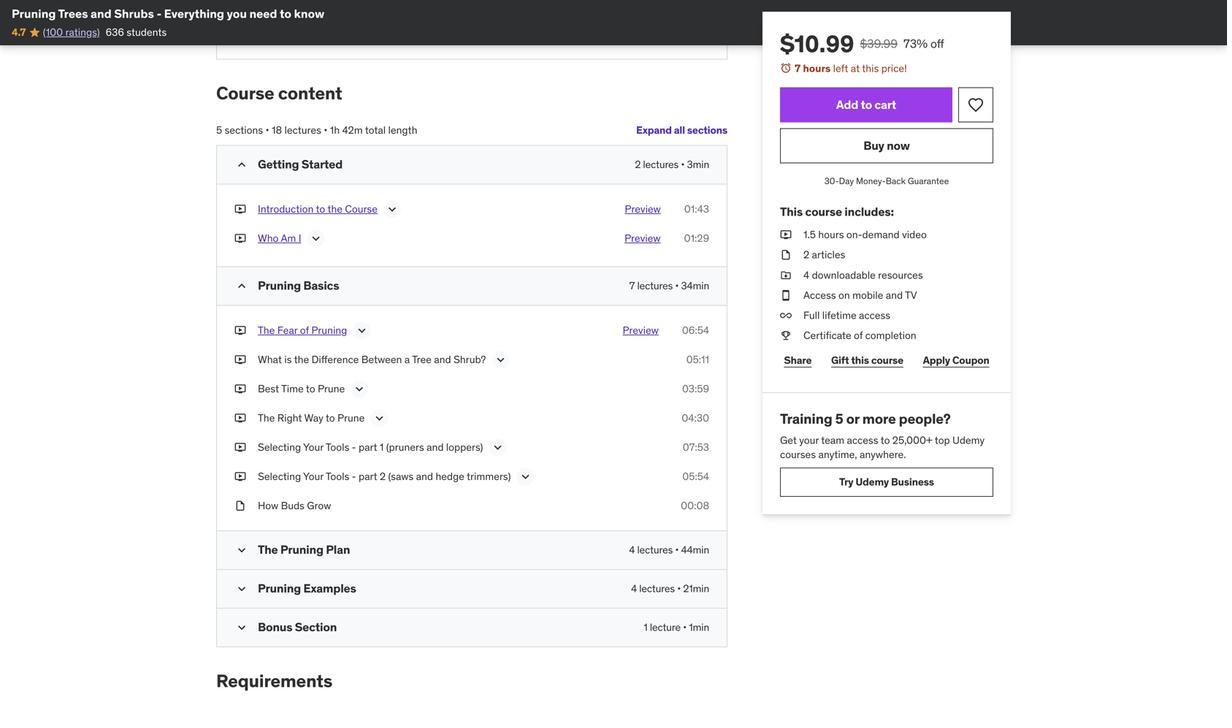 Task type: locate. For each thing, give the bounding box(es) containing it.
0 vertical spatial 5
[[216, 124, 222, 137]]

on-
[[847, 228, 862, 241]]

1 horizontal spatial 2
[[635, 158, 641, 171]]

7 for 7 lectures • 34min
[[630, 279, 635, 292]]

pruning for pruning examples
[[258, 581, 301, 596]]

show lecture description image for selecting your tools - part 2 (saws and hedge trimmers)
[[518, 469, 533, 484]]

shrubs.
[[416, 2, 449, 15]]

cart
[[875, 97, 896, 112]]

0 vertical spatial 7
[[795, 62, 801, 75]]

2 horizontal spatial 2
[[804, 248, 810, 261]]

- up the students
[[157, 6, 162, 21]]

tools for 2
[[326, 470, 349, 483]]

access down mobile
[[859, 309, 891, 322]]

1 your from the top
[[303, 441, 324, 454]]

2 your from the top
[[303, 470, 324, 483]]

636 students
[[106, 25, 167, 39]]

1 horizontal spatial course
[[871, 353, 904, 367]]

off
[[931, 36, 944, 51]]

show lecture description image right i
[[309, 231, 323, 246]]

course down completion
[[871, 353, 904, 367]]

• left 44min
[[675, 543, 679, 556]]

hours for 7
[[803, 62, 831, 75]]

- down selecting your tools - part 1 (pruners and loppers)
[[352, 470, 356, 483]]

21min
[[683, 582, 709, 595]]

more
[[863, 410, 896, 427]]

or
[[846, 410, 860, 427]]

the inside button
[[328, 202, 343, 216]]

total
[[365, 124, 386, 137]]

1 horizontal spatial udemy
[[953, 434, 985, 447]]

your for selecting your tools - part 2 (saws and hedge trimmers)
[[303, 470, 324, 483]]

1 vertical spatial the
[[294, 353, 309, 366]]

show lecture description image
[[309, 231, 323, 246], [355, 323, 369, 338]]

0 horizontal spatial 1
[[380, 441, 384, 454]]

1min
[[689, 621, 709, 634]]

sections right all
[[687, 124, 728, 137]]

and right the (saws
[[416, 470, 433, 483]]

the left fear
[[258, 324, 275, 337]]

2 vertical spatial -
[[352, 470, 356, 483]]

0 vertical spatial access
[[859, 309, 891, 322]]

udemy right top on the right
[[953, 434, 985, 447]]

lecture
[[650, 621, 681, 634]]

2 down 'expand'
[[635, 158, 641, 171]]

preview left '01:29'
[[625, 232, 661, 245]]

price!
[[882, 62, 907, 75]]

small image left the bonus
[[235, 620, 249, 635]]

1 part from the top
[[359, 441, 377, 454]]

pruning up the bonus
[[258, 581, 301, 596]]

1 selecting from the top
[[258, 441, 301, 454]]

get
[[780, 434, 797, 447]]

access down "or"
[[847, 434, 879, 447]]

buy now
[[864, 138, 910, 153]]

4 lectures • 44min
[[629, 543, 709, 556]]

2 vertical spatial 4
[[631, 582, 637, 595]]

1 lecture • 1min
[[644, 621, 709, 634]]

- for selecting your tools - part 2 (saws and hedge trimmers)
[[352, 470, 356, 483]]

to up anywhere.
[[881, 434, 890, 447]]

prune
[[318, 382, 345, 395], [338, 411, 365, 424]]

your down way
[[303, 441, 324, 454]]

full lifetime access
[[804, 309, 891, 322]]

the inside button
[[258, 324, 275, 337]]

pruning up difference
[[311, 324, 347, 337]]

tv
[[905, 288, 917, 302]]

tree
[[412, 353, 432, 366]]

0 horizontal spatial udemy
[[856, 475, 889, 489]]

length
[[388, 124, 417, 137]]

• left 21min on the right bottom of the page
[[677, 582, 681, 595]]

0 vertical spatial -
[[157, 6, 162, 21]]

5 left 18
[[216, 124, 222, 137]]

pruning
[[12, 6, 56, 21], [258, 278, 301, 293], [311, 324, 347, 337], [280, 542, 324, 557], [258, 581, 301, 596]]

1 vertical spatial -
[[352, 441, 356, 454]]

show lecture description image for who am i
[[309, 231, 323, 246]]

udemy
[[953, 434, 985, 447], [856, 475, 889, 489]]

selecting down right
[[258, 441, 301, 454]]

pruning examples
[[258, 581, 356, 596]]

1 tools from the top
[[326, 441, 349, 454]]

started
[[302, 157, 343, 172]]

course inside 'introduction to the course' button
[[345, 202, 378, 216]]

the for the right way to prune
[[258, 411, 275, 424]]

0 vertical spatial preview
[[625, 202, 661, 216]]

and
[[91, 6, 112, 21], [886, 288, 903, 302], [434, 353, 451, 366], [427, 441, 444, 454], [416, 470, 433, 483]]

2 left the (saws
[[380, 470, 386, 483]]

bonus section
[[258, 620, 337, 635]]

2 the from the top
[[258, 411, 275, 424]]

• left 34min
[[675, 279, 679, 292]]

small image left "pruning basics"
[[235, 279, 249, 293]]

07:53
[[683, 441, 709, 454]]

0 vertical spatial tools
[[326, 441, 349, 454]]

xsmall image
[[235, 202, 246, 216], [780, 268, 792, 282], [235, 323, 246, 338], [780, 328, 792, 343], [235, 353, 246, 367], [235, 411, 246, 425], [235, 440, 246, 454], [235, 499, 246, 513]]

01:43
[[684, 202, 709, 216]]

hours up "articles"
[[818, 228, 844, 241]]

your
[[303, 441, 324, 454], [303, 470, 324, 483]]

0 horizontal spatial course
[[216, 82, 274, 104]]

1 vertical spatial part
[[359, 470, 377, 483]]

• left 1min
[[683, 621, 687, 634]]

4 down "4 lectures • 44min"
[[631, 582, 637, 595]]

0 vertical spatial part
[[359, 441, 377, 454]]

2 tools from the top
[[326, 470, 349, 483]]

courses
[[780, 448, 816, 461]]

1 sections from the left
[[687, 124, 728, 137]]

0 vertical spatial your
[[303, 441, 324, 454]]

the for the pruning plan
[[258, 542, 278, 557]]

top
[[935, 434, 950, 447]]

who
[[258, 232, 279, 245]]

left
[[833, 62, 848, 75]]

pruning for pruning basics
[[258, 278, 301, 293]]

0 horizontal spatial sections
[[225, 124, 263, 137]]

pruning left basics
[[258, 278, 301, 293]]

pruning inside button
[[311, 324, 347, 337]]

4 up 4 lectures • 21min
[[629, 543, 635, 556]]

(pruners
[[386, 441, 424, 454]]

small image left the pruning plan
[[235, 543, 249, 558]]

expand all sections button
[[636, 116, 728, 145]]

buds
[[281, 499, 305, 512]]

show lecture description image for the fear of pruning
[[355, 323, 369, 338]]

trimmers)
[[467, 470, 511, 483]]

1 vertical spatial this
[[851, 353, 869, 367]]

hours left left
[[803, 62, 831, 75]]

small image left pruning examples
[[235, 582, 249, 596]]

1 vertical spatial the
[[258, 411, 275, 424]]

part down selecting your tools - part 1 (pruners and loppers)
[[359, 470, 377, 483]]

1 vertical spatial udemy
[[856, 475, 889, 489]]

2 selecting from the top
[[258, 470, 301, 483]]

5
[[216, 124, 222, 137], [835, 410, 844, 427]]

this right gift
[[851, 353, 869, 367]]

back
[[886, 175, 906, 187]]

1 vertical spatial 5
[[835, 410, 844, 427]]

udemy right try
[[856, 475, 889, 489]]

34min
[[681, 279, 709, 292]]

bonus
[[258, 620, 292, 635]]

expand
[[636, 124, 672, 137]]

who am i
[[258, 232, 301, 245]]

3 small image from the top
[[235, 582, 249, 596]]

way
[[304, 411, 323, 424]]

3 the from the top
[[258, 542, 278, 557]]

preview down 2 lectures • 3min
[[625, 202, 661, 216]]

1 vertical spatial tools
[[326, 470, 349, 483]]

the down how
[[258, 542, 278, 557]]

0 vertical spatial 1
[[380, 441, 384, 454]]

part for 2
[[359, 470, 377, 483]]

course
[[216, 82, 274, 104], [345, 202, 378, 216]]

tools down the right way to prune
[[326, 441, 349, 454]]

hours for 1.5
[[818, 228, 844, 241]]

tools
[[326, 441, 349, 454], [326, 470, 349, 483]]

the for is
[[294, 353, 309, 366]]

selecting
[[258, 441, 301, 454], [258, 470, 301, 483]]

4.7
[[12, 25, 26, 39]]

1h 42m
[[330, 124, 363, 137]]

video
[[902, 228, 927, 241]]

1 horizontal spatial 5
[[835, 410, 844, 427]]

this inside gift this course link
[[851, 353, 869, 367]]

2 part from the top
[[359, 470, 377, 483]]

1 vertical spatial show lecture description image
[[355, 323, 369, 338]]

0 vertical spatial hours
[[803, 62, 831, 75]]

1 left the lecture
[[644, 621, 648, 634]]

0 horizontal spatial show lecture description image
[[309, 231, 323, 246]]

7
[[795, 62, 801, 75], [630, 279, 635, 292]]

lectures for the pruning plan
[[637, 543, 673, 556]]

2 vertical spatial the
[[258, 542, 278, 557]]

xsmall image
[[235, 1, 246, 16], [780, 228, 792, 242], [235, 231, 246, 246], [780, 248, 792, 262], [780, 288, 792, 302], [780, 308, 792, 323], [235, 382, 246, 396], [235, 469, 246, 484]]

0 vertical spatial show lecture description image
[[309, 231, 323, 246]]

to left cart
[[861, 97, 872, 112]]

1 horizontal spatial sections
[[687, 124, 728, 137]]

1 vertical spatial 7
[[630, 279, 635, 292]]

try
[[839, 475, 854, 489]]

and left tv
[[886, 288, 903, 302]]

your up grow
[[303, 470, 324, 483]]

expand all sections
[[636, 124, 728, 137]]

part up selecting your tools - part 2 (saws and hedge trimmers)
[[359, 441, 377, 454]]

sections left 18
[[225, 124, 263, 137]]

05:54
[[683, 470, 709, 483]]

section
[[295, 620, 337, 635]]

0 horizontal spatial 2
[[380, 470, 386, 483]]

0 horizontal spatial of
[[300, 324, 309, 337]]

1 horizontal spatial course
[[345, 202, 378, 216]]

includes:
[[845, 204, 894, 219]]

- up selecting your tools - part 2 (saws and hedge trimmers)
[[352, 441, 356, 454]]

the left right
[[258, 411, 275, 424]]

to left with
[[280, 6, 291, 21]]

5 inside training 5 or more people? get your team access to 25,000+ top udemy courses anytime, anywhere.
[[835, 410, 844, 427]]

• for getting started
[[681, 158, 685, 171]]

access
[[859, 309, 891, 322], [847, 434, 879, 447]]

lectures left 44min
[[637, 543, 673, 556]]

and left loppers)
[[427, 441, 444, 454]]

4 small image from the top
[[235, 620, 249, 635]]

tools for 1
[[326, 441, 349, 454]]

0 vertical spatial the
[[258, 324, 275, 337]]

show lecture description image up 'what is the difference between a tree and shrub?'
[[355, 323, 369, 338]]

lectures down 'expand'
[[643, 158, 679, 171]]

buy now button
[[780, 128, 994, 163]]

small image
[[235, 279, 249, 293], [235, 543, 249, 558], [235, 582, 249, 596], [235, 620, 249, 635]]

between
[[361, 353, 402, 366]]

1 vertical spatial course
[[345, 202, 378, 216]]

course content
[[216, 82, 342, 104]]

course up 1.5
[[805, 204, 842, 219]]

1 vertical spatial access
[[847, 434, 879, 447]]

lectures for pruning basics
[[637, 279, 673, 292]]

1 vertical spatial 2
[[804, 248, 810, 261]]

prune down difference
[[318, 382, 345, 395]]

to right way
[[326, 411, 335, 424]]

0 vertical spatial 2
[[635, 158, 641, 171]]

anytime,
[[819, 448, 857, 461]]

show lecture description image
[[385, 202, 400, 217], [493, 353, 508, 367], [352, 382, 367, 396], [372, 411, 387, 426], [490, 440, 505, 455], [518, 469, 533, 484]]

of inside button
[[300, 324, 309, 337]]

anywhere.
[[860, 448, 906, 461]]

1 left (pruners
[[380, 441, 384, 454]]

2 vertical spatial 2
[[380, 470, 386, 483]]

small image
[[235, 157, 249, 172]]

and right tree
[[434, 353, 451, 366]]

of right fear
[[300, 324, 309, 337]]

• left 3min
[[681, 158, 685, 171]]

ratings)
[[65, 25, 100, 39]]

0 vertical spatial udemy
[[953, 434, 985, 447]]

downloadable
[[812, 268, 876, 281]]

1 horizontal spatial show lecture description image
[[355, 323, 369, 338]]

0 horizontal spatial course
[[805, 204, 842, 219]]

1 vertical spatial your
[[303, 470, 324, 483]]

selecting up how
[[258, 470, 301, 483]]

5 sections • 18 lectures • 1h 42m total length
[[216, 124, 417, 137]]

1 the from the top
[[258, 324, 275, 337]]

preview down 7 lectures • 34min
[[623, 324, 659, 337]]

to inside button
[[861, 97, 872, 112]]

and for selecting your tools - part 2 (saws and hedge trimmers)
[[416, 470, 433, 483]]

4 up access
[[804, 268, 810, 281]]

7 left 34min
[[630, 279, 635, 292]]

0 horizontal spatial 7
[[630, 279, 635, 292]]

tools up grow
[[326, 470, 349, 483]]

the right is
[[294, 353, 309, 366]]

full
[[804, 309, 820, 322]]

show lecture description image for selecting your tools - part 1 (pruners and loppers)
[[490, 440, 505, 455]]

7 lectures • 34min
[[630, 279, 709, 292]]

1 vertical spatial preview
[[625, 232, 661, 245]]

7 right alarm image
[[795, 62, 801, 75]]

1 vertical spatial 4
[[629, 543, 635, 556]]

neglected
[[368, 2, 413, 15]]

the fear of pruning
[[258, 324, 347, 337]]

1 vertical spatial hours
[[818, 228, 844, 241]]

pruning up 4.7
[[12, 6, 56, 21]]

2 down 1.5
[[804, 248, 810, 261]]

this right at
[[862, 62, 879, 75]]

• for pruning examples
[[677, 582, 681, 595]]

1
[[380, 441, 384, 454], [644, 621, 648, 634]]

sections
[[687, 124, 728, 137], [225, 124, 263, 137]]

difference
[[312, 353, 359, 366]]

1 small image from the top
[[235, 279, 249, 293]]

fear
[[277, 324, 298, 337]]

18
[[272, 124, 282, 137]]

to right introduction
[[316, 202, 325, 216]]

0 vertical spatial selecting
[[258, 441, 301, 454]]

5 left "or"
[[835, 410, 844, 427]]

1 vertical spatial 1
[[644, 621, 648, 634]]

0 vertical spatial course
[[216, 82, 274, 104]]

lectures for pruning examples
[[639, 582, 675, 595]]

lectures left 21min on the right bottom of the page
[[639, 582, 675, 595]]

pruning left plan
[[280, 542, 324, 557]]

udemy inside training 5 or more people? get your team access to 25,000+ top udemy courses anytime, anywhere.
[[953, 434, 985, 447]]

small image for the pruning plan
[[235, 543, 249, 558]]

• for bonus section
[[683, 621, 687, 634]]

1 horizontal spatial 7
[[795, 62, 801, 75]]

of down full lifetime access
[[854, 329, 863, 342]]

1 horizontal spatial 1
[[644, 621, 648, 634]]

shrubs
[[114, 6, 154, 21]]

the for to
[[328, 202, 343, 216]]

0 horizontal spatial the
[[294, 353, 309, 366]]

2 small image from the top
[[235, 543, 249, 558]]

the down started
[[328, 202, 343, 216]]

1 vertical spatial selecting
[[258, 470, 301, 483]]

prune up selecting your tools - part 1 (pruners and loppers)
[[338, 411, 365, 424]]

gift this course link
[[827, 346, 908, 375]]

lectures left 34min
[[637, 279, 673, 292]]

1 horizontal spatial the
[[328, 202, 343, 216]]

sections inside dropdown button
[[687, 124, 728, 137]]

this course includes:
[[780, 204, 894, 219]]

0 horizontal spatial 5
[[216, 124, 222, 137]]

0 vertical spatial the
[[328, 202, 343, 216]]

money-
[[856, 175, 886, 187]]

on
[[839, 288, 850, 302]]

the
[[258, 324, 275, 337], [258, 411, 275, 424], [258, 542, 278, 557]]



Task type: vqa. For each thing, say whether or not it's contained in the screenshot.
and corresponding to What is the Difference Between a Tree and Shrub?
yes



Task type: describe. For each thing, give the bounding box(es) containing it.
(100 ratings)
[[43, 25, 100, 39]]

access
[[804, 288, 836, 302]]

7 for 7 hours left at this price!
[[795, 62, 801, 75]]

dealing with overgrown neglected shrubs.
[[258, 2, 449, 15]]

demand
[[862, 228, 900, 241]]

plan
[[326, 542, 350, 557]]

hedge
[[436, 470, 465, 483]]

access inside training 5 or more people? get your team access to 25,000+ top udemy courses anytime, anywhere.
[[847, 434, 879, 447]]

preview for 01:43
[[625, 202, 661, 216]]

your for selecting your tools - part 1 (pruners and loppers)
[[303, 441, 324, 454]]

who am i button
[[258, 231, 301, 249]]

articles
[[812, 248, 846, 261]]

2 for 2 lectures • 3min
[[635, 158, 641, 171]]

day
[[839, 175, 854, 187]]

04:30
[[682, 411, 709, 424]]

share button
[[780, 346, 816, 375]]

now
[[887, 138, 910, 153]]

$10.99
[[780, 29, 854, 58]]

and up "636" at left
[[91, 6, 112, 21]]

best
[[258, 382, 279, 395]]

resources
[[878, 268, 923, 281]]

this
[[780, 204, 803, 219]]

1 vertical spatial prune
[[338, 411, 365, 424]]

the fear of pruning button
[[258, 323, 347, 341]]

introduction to the course
[[258, 202, 378, 216]]

trees
[[58, 6, 88, 21]]

gift
[[831, 353, 849, 367]]

show lecture description image for the right way to prune
[[372, 411, 387, 426]]

apply coupon
[[923, 353, 990, 367]]

636
[[106, 25, 124, 39]]

wishlist image
[[967, 96, 985, 114]]

you
[[227, 6, 247, 21]]

lectures for getting started
[[643, 158, 679, 171]]

people?
[[899, 410, 951, 427]]

to inside button
[[316, 202, 325, 216]]

know
[[294, 6, 324, 21]]

4 for the pruning plan
[[629, 543, 635, 556]]

what
[[258, 353, 282, 366]]

students
[[127, 25, 167, 39]]

show lecture description image for what is the difference between a tree and shrub?
[[493, 353, 508, 367]]

pruning trees and shrubs - everything you need to know
[[12, 6, 324, 21]]

$10.99 $39.99 73% off
[[780, 29, 944, 58]]

guarantee
[[908, 175, 949, 187]]

0 vertical spatial prune
[[318, 382, 345, 395]]

the for the fear of pruning
[[258, 324, 275, 337]]

selecting for selecting your tools - part 1 (pruners and loppers)
[[258, 441, 301, 454]]

pruning for pruning trees and shrubs - everything you need to know
[[12, 6, 56, 21]]

• left 18
[[266, 124, 269, 137]]

73%
[[904, 36, 928, 51]]

certificate
[[804, 329, 852, 342]]

1.5 hours on-demand video
[[804, 228, 927, 241]]

0 vertical spatial 4
[[804, 268, 810, 281]]

selecting for selecting your tools - part 2 (saws and hedge trimmers)
[[258, 470, 301, 483]]

everything
[[164, 6, 224, 21]]

your
[[799, 434, 819, 447]]

how buds grow
[[258, 499, 331, 512]]

gift this course
[[831, 353, 904, 367]]

try udemy business
[[839, 475, 934, 489]]

right
[[277, 411, 302, 424]]

dealing
[[258, 2, 293, 15]]

0 vertical spatial course
[[805, 204, 842, 219]]

the right way to prune
[[258, 411, 365, 424]]

0 vertical spatial this
[[862, 62, 879, 75]]

and for selecting your tools - part 1 (pruners and loppers)
[[427, 441, 444, 454]]

- for selecting your tools - part 1 (pruners and loppers)
[[352, 441, 356, 454]]

alarm image
[[780, 62, 792, 74]]

4 downloadable resources
[[804, 268, 923, 281]]

small image for bonus section
[[235, 620, 249, 635]]

• for pruning basics
[[675, 279, 679, 292]]

2 sections from the left
[[225, 124, 263, 137]]

requirements
[[216, 670, 332, 692]]

selecting your tools - part 1 (pruners and loppers)
[[258, 441, 483, 454]]

to inside training 5 or more people? get your team access to 25,000+ top udemy courses anytime, anywhere.
[[881, 434, 890, 447]]

30-day money-back guarantee
[[825, 175, 949, 187]]

1 vertical spatial course
[[871, 353, 904, 367]]

01:29
[[684, 232, 709, 245]]

small image for pruning basics
[[235, 279, 249, 293]]

share
[[784, 353, 812, 367]]

preview for 01:29
[[625, 232, 661, 245]]

2 for 2 articles
[[804, 248, 810, 261]]

• for the pruning plan
[[675, 543, 679, 556]]

basics
[[303, 278, 339, 293]]

grow
[[307, 499, 331, 512]]

part for 1
[[359, 441, 377, 454]]

1 horizontal spatial of
[[854, 329, 863, 342]]

and for what is the difference between a tree and shrub?
[[434, 353, 451, 366]]

team
[[821, 434, 845, 447]]

1.5
[[804, 228, 816, 241]]

00:08
[[681, 499, 709, 512]]

25,000+
[[893, 434, 933, 447]]

selecting your tools - part 2 (saws and hedge trimmers)
[[258, 470, 511, 483]]

lectures right 18
[[285, 124, 321, 137]]

03:59
[[682, 382, 709, 395]]

i
[[299, 232, 301, 245]]

44min
[[681, 543, 709, 556]]

4 for pruning examples
[[631, 582, 637, 595]]

7 hours left at this price!
[[795, 62, 907, 75]]

apply
[[923, 353, 950, 367]]

getting
[[258, 157, 299, 172]]

to right the time
[[306, 382, 315, 395]]

2 articles
[[804, 248, 846, 261]]

small image for pruning examples
[[235, 582, 249, 596]]

the pruning plan
[[258, 542, 350, 557]]

• left 1h 42m
[[324, 124, 328, 137]]

show lecture description image for best time to prune
[[352, 382, 367, 396]]

best time to prune
[[258, 382, 345, 395]]

need
[[249, 6, 277, 21]]

mobile
[[853, 288, 884, 302]]

2 vertical spatial preview
[[623, 324, 659, 337]]

how
[[258, 499, 278, 512]]

add to cart button
[[780, 87, 953, 122]]



